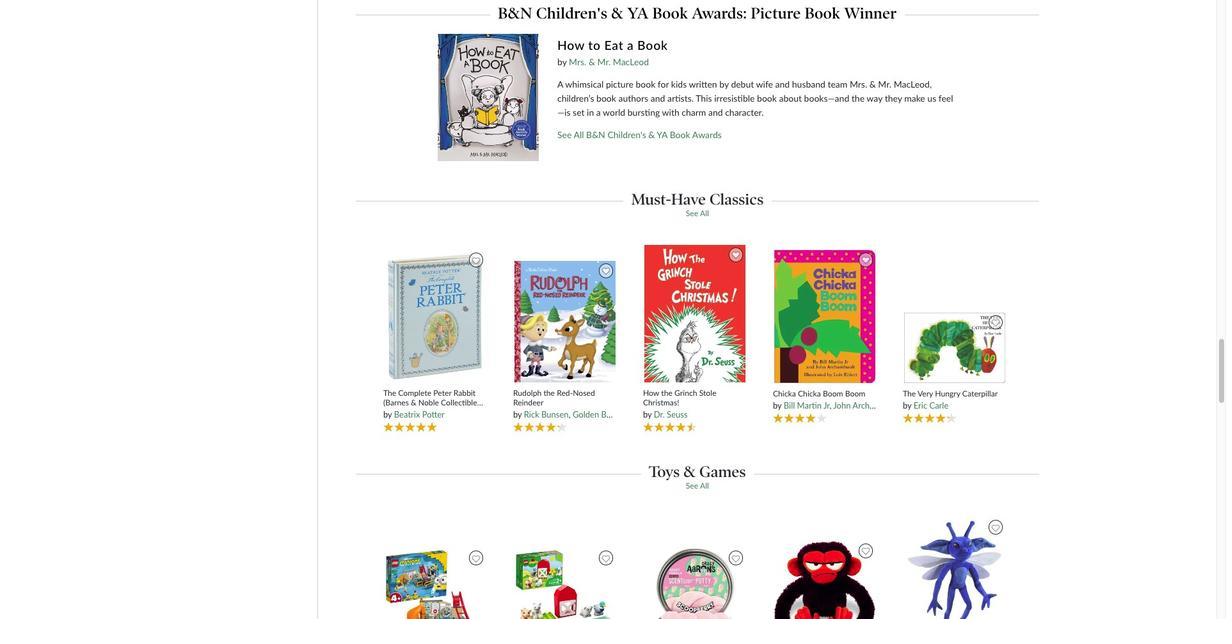 Task type: locate. For each thing, give the bounding box(es) containing it.
children's down world
[[608, 130, 646, 140]]

1 horizontal spatial boom
[[846, 389, 866, 399]]

0 horizontal spatial how
[[558, 38, 585, 53]]

1 vertical spatial mr.
[[879, 79, 892, 90]]

the left very
[[903, 389, 916, 399]]

children's up "to"
[[536, 4, 608, 22]]

&
[[612, 4, 624, 22], [589, 57, 595, 67], [870, 79, 876, 90], [649, 130, 655, 140], [411, 398, 417, 408], [684, 463, 696, 482]]

all down have
[[700, 209, 709, 218]]

0 horizontal spatial boom
[[823, 389, 844, 399]]

1 vertical spatial see
[[686, 209, 699, 218]]

the complete peter rabbit (barnes & noble collectible editions) link
[[383, 388, 488, 418]]

how inside how to eat a book by mrs. & mr. macleod
[[558, 38, 585, 53]]

1 vertical spatial a
[[597, 107, 601, 118]]

2 vertical spatial see
[[686, 482, 699, 491]]

how inside how the grinch stole christmas! by dr. seuss
[[643, 388, 660, 398]]

book left the "for"
[[636, 79, 656, 90]]

—is
[[558, 107, 571, 118]]

see all link down have
[[686, 209, 709, 218]]

a right eat
[[627, 38, 634, 53]]

0 vertical spatial how
[[558, 38, 585, 53]]

1 vertical spatial see all link
[[686, 482, 709, 491]]

0 horizontal spatial book
[[597, 93, 616, 104]]

by down the (barnes
[[383, 410, 392, 420]]

by left dr. at the right bottom
[[643, 410, 652, 420]]

with
[[662, 107, 680, 118]]

and down this
[[709, 107, 723, 118]]

0 horizontal spatial mrs.
[[569, 57, 587, 67]]

0 horizontal spatial chicka
[[773, 389, 796, 399]]

winner
[[845, 4, 897, 22]]

all for must-
[[700, 209, 709, 218]]

how left "to"
[[558, 38, 585, 53]]

1 horizontal spatial mrs.
[[850, 79, 868, 90]]

lego minions minions in gru's lab 75546 (retiring soon) image
[[384, 548, 487, 620]]

collectible
[[441, 398, 477, 408]]

0 vertical spatial see all link
[[686, 209, 709, 218]]

book
[[636, 79, 656, 90], [597, 93, 616, 104], [757, 93, 777, 104]]

, left john
[[830, 401, 832, 411]]

b&n
[[498, 4, 532, 22], [586, 130, 606, 140]]

bill
[[784, 401, 795, 411]]

book up world
[[597, 93, 616, 104]]

caterpillar
[[963, 389, 998, 399]]

stole
[[700, 388, 717, 398]]

have
[[671, 190, 706, 209]]

mrs. right team
[[850, 79, 868, 90]]

a right in
[[597, 107, 601, 118]]

& inside how to eat a book by mrs. & mr. macleod
[[589, 57, 595, 67]]

2 horizontal spatial book
[[757, 93, 777, 104]]

mr. inside a whimsical picture book for kids written by debut wife and husband team mrs. & mr. macleod, children's book authors and artists. this irresistible book about books—and the way they make us feel —is set in a world bursting with charm and character.
[[879, 79, 892, 90]]

1 horizontal spatial b&n
[[586, 130, 606, 140]]

see all b&n children's & ya book awards link
[[558, 130, 722, 140]]

the left red- at the bottom of the page
[[544, 388, 555, 398]]

all
[[574, 130, 584, 140], [700, 209, 709, 218], [700, 482, 709, 491]]

see
[[558, 130, 572, 140], [686, 209, 699, 218], [686, 482, 699, 491]]

noble
[[419, 398, 439, 408]]

0 horizontal spatial mr.
[[598, 57, 611, 67]]

1 vertical spatial b&n
[[586, 130, 606, 140]]

awards:
[[692, 4, 747, 22]]

a
[[627, 38, 634, 53], [597, 107, 601, 118]]

all down games
[[700, 482, 709, 491]]

the up the (barnes
[[383, 388, 396, 398]]

,
[[830, 401, 832, 411], [899, 401, 901, 411], [569, 410, 571, 420]]

by
[[558, 57, 567, 67], [720, 79, 729, 90], [773, 401, 782, 411], [903, 401, 912, 411], [383, 410, 392, 420], [513, 410, 522, 420], [643, 410, 652, 420]]

by left rick
[[513, 410, 522, 420]]

by inside how the grinch stole christmas! by dr. seuss
[[643, 410, 652, 420]]

the inside the complete peter rabbit (barnes & noble collectible editions)
[[383, 388, 396, 398]]

children's
[[558, 93, 594, 104]]

awards
[[693, 130, 722, 140]]

all down set
[[574, 130, 584, 140]]

boom up john archambault link
[[846, 389, 866, 399]]

charm
[[682, 107, 706, 118]]

mrs. & mr. macleod link
[[569, 57, 649, 67]]

mr. up they
[[879, 79, 892, 90]]

b&n children's & ya book awards: picture book winner
[[498, 4, 897, 22]]

mrs. inside a whimsical picture book for kids written by debut wife and husband team mrs. & mr. macleod, children's book authors and artists. this irresistible book about books—and the way they make us feel —is set in a world bursting with charm and character.
[[850, 79, 868, 90]]

1 vertical spatial how
[[643, 388, 660, 398]]

& down "to"
[[589, 57, 595, 67]]

the for dr. seuss
[[662, 388, 673, 398]]

2 vertical spatial all
[[700, 482, 709, 491]]

by inside how to eat a book by mrs. & mr. macleod
[[558, 57, 567, 67]]

by left "eric"
[[903, 401, 912, 411]]

team
[[828, 79, 848, 90]]

they
[[885, 93, 902, 104]]

the inside how the grinch stole christmas! by dr. seuss
[[662, 388, 673, 398]]

0 vertical spatial mr.
[[598, 57, 611, 67]]

dr.
[[654, 410, 665, 420]]

kids
[[671, 79, 687, 90]]

dr. seuss link
[[654, 410, 688, 420]]

0 horizontal spatial the
[[383, 388, 396, 398]]

children's
[[536, 4, 608, 22], [608, 130, 646, 140]]

, inside rudolph the red-nosed reindeer by rick bunsen , golden books (illustrator)
[[569, 410, 571, 420]]

and up about
[[776, 79, 790, 90]]

1 horizontal spatial and
[[709, 107, 723, 118]]

the very hungry caterpillar link
[[903, 389, 1007, 399]]

golden
[[573, 410, 599, 420]]

how to eat a book link
[[558, 37, 958, 55]]

complete
[[398, 388, 432, 398]]

see inside "must-have classics see all"
[[686, 209, 699, 218]]

a whimsical picture book for kids written by debut wife and husband team mrs. & mr. macleod, children's book authors and artists. this irresistible book about books—and the way they make us feel —is set in a world bursting with charm and character.
[[558, 79, 954, 118]]

for
[[658, 79, 669, 90]]

whimsical
[[565, 79, 604, 90]]

1 horizontal spatial how
[[643, 388, 660, 398]]

0 horizontal spatial the
[[544, 388, 555, 398]]

& right toys
[[684, 463, 696, 482]]

see all b&n children's & ya book awards
[[558, 130, 722, 140]]

book left awards:
[[653, 4, 688, 22]]

ya
[[628, 4, 649, 22], [657, 130, 668, 140]]

1 vertical spatial mrs.
[[850, 79, 868, 90]]

nosed
[[573, 388, 595, 398]]

how up christmas!
[[643, 388, 660, 398]]

ya up how to eat a book by mrs. & mr. macleod
[[628, 4, 649, 22]]

, left "eric"
[[899, 401, 901, 411]]

0 vertical spatial mrs.
[[569, 57, 587, 67]]

reindeer
[[513, 398, 544, 408]]

rudolph the red-nosed reindeer link
[[513, 388, 618, 408]]

the very hungry caterpillar image
[[904, 312, 1007, 384]]

the left way in the right of the page
[[852, 93, 865, 104]]

how the grinch stole christmas! image
[[644, 245, 747, 384]]

the up christmas!
[[662, 388, 673, 398]]

& inside a whimsical picture book for kids written by debut wife and husband team mrs. & mr. macleod, children's book authors and artists. this irresistible book about books—and the way they make us feel —is set in a world bursting with charm and character.
[[870, 79, 876, 90]]

the
[[852, 93, 865, 104], [544, 388, 555, 398], [662, 388, 673, 398]]

and down the "for"
[[651, 93, 665, 104]]

, left golden
[[569, 410, 571, 420]]

chicka
[[773, 389, 796, 399], [798, 389, 821, 399]]

mrs. up whimsical
[[569, 57, 587, 67]]

written
[[689, 79, 717, 90]]

1 horizontal spatial mr.
[[879, 79, 892, 90]]

potter
[[422, 410, 445, 420]]

book up macleod
[[638, 38, 668, 53]]

book down wife
[[757, 93, 777, 104]]

0 horizontal spatial b&n
[[498, 4, 532, 22]]

& down complete on the left bottom of page
[[411, 398, 417, 408]]

seuss
[[667, 410, 688, 420]]

1 horizontal spatial a
[[627, 38, 634, 53]]

1 chicka from the left
[[773, 389, 796, 399]]

1 horizontal spatial book
[[636, 79, 656, 90]]

2 see all link from the top
[[686, 482, 709, 491]]

the inside the very hungry caterpillar by eric carle
[[903, 389, 916, 399]]

boom
[[823, 389, 844, 399], [846, 389, 866, 399]]

the for (barnes
[[383, 388, 396, 398]]

how to eat a book image
[[438, 34, 539, 161]]

mr.
[[598, 57, 611, 67], [879, 79, 892, 90]]

all inside "toys & games see all"
[[700, 482, 709, 491]]

1 horizontal spatial the
[[662, 388, 673, 398]]

the complete peter rabbit (barnes & noble collectible editions)
[[383, 388, 477, 418]]

0 vertical spatial see
[[558, 130, 572, 140]]

1 vertical spatial children's
[[608, 130, 646, 140]]

book
[[653, 4, 688, 22], [805, 4, 841, 22], [638, 38, 668, 53], [670, 130, 691, 140]]

how to eat a book by mrs. & mr. macleod
[[558, 38, 668, 67]]

2 horizontal spatial ,
[[899, 401, 901, 411]]

by left bill
[[773, 401, 782, 411]]

2 boom from the left
[[846, 389, 866, 399]]

1 horizontal spatial ,
[[830, 401, 832, 411]]

see inside "toys & games see all"
[[686, 482, 699, 491]]

& up way in the right of the page
[[870, 79, 876, 90]]

0 horizontal spatial ya
[[628, 4, 649, 22]]

chicka up bill
[[773, 389, 796, 399]]

hungry
[[935, 389, 961, 399]]

world
[[603, 107, 626, 118]]

rudolph the red-nosed reindeer image
[[514, 261, 617, 384]]

the inside rudolph the red-nosed reindeer by rick bunsen , golden books (illustrator)
[[544, 388, 555, 398]]

by up a
[[558, 57, 567, 67]]

martin
[[797, 401, 822, 411]]

harry potter cornish pixie plush image
[[904, 518, 1007, 620]]

chicka up "martin"
[[798, 389, 821, 399]]

mrs.
[[569, 57, 587, 67], [850, 79, 868, 90]]

2 vertical spatial and
[[709, 107, 723, 118]]

all inside "must-have classics see all"
[[700, 209, 709, 218]]

mr. down "to"
[[598, 57, 611, 67]]

2 chicka from the left
[[798, 389, 821, 399]]

in
[[587, 107, 594, 118]]

the for by
[[903, 389, 916, 399]]

macleod,
[[894, 79, 932, 90]]

by up irresistible
[[720, 79, 729, 90]]

0 vertical spatial and
[[776, 79, 790, 90]]

macleod
[[613, 57, 649, 67]]

about
[[779, 93, 802, 104]]

very
[[918, 389, 933, 399]]

2 horizontal spatial and
[[776, 79, 790, 90]]

this
[[696, 93, 712, 104]]

2 horizontal spatial the
[[852, 93, 865, 104]]

the inside a whimsical picture book for kids written by debut wife and husband team mrs. & mr. macleod, children's book authors and artists. this irresistible book about books—and the way they make us feel —is set in a world bursting with charm and character.
[[852, 93, 865, 104]]

0 horizontal spatial a
[[597, 107, 601, 118]]

1 horizontal spatial chicka
[[798, 389, 821, 399]]

mrs. inside how to eat a book by mrs. & mr. macleod
[[569, 57, 587, 67]]

, for golden books (illustrator)
[[569, 410, 571, 420]]

1 vertical spatial and
[[651, 93, 665, 104]]

see all link down games
[[686, 482, 709, 491]]

0 vertical spatial a
[[627, 38, 634, 53]]

1 vertical spatial all
[[700, 209, 709, 218]]

the for rick bunsen
[[544, 388, 555, 398]]

boom up jr
[[823, 389, 844, 399]]

0 horizontal spatial ,
[[569, 410, 571, 420]]

how for the
[[643, 388, 660, 398]]

games
[[700, 463, 746, 482]]

books
[[601, 410, 624, 420]]

1 horizontal spatial the
[[903, 389, 916, 399]]

& up eat
[[612, 4, 624, 22]]

how the grinch stole christmas! by dr. seuss
[[643, 388, 717, 420]]

1 vertical spatial ya
[[657, 130, 668, 140]]

ya down with
[[657, 130, 668, 140]]

1 see all link from the top
[[686, 209, 709, 218]]



Task type: describe. For each thing, give the bounding box(es) containing it.
by inside chicka chicka boom boom by bill martin jr , john archambault ,
[[773, 401, 782, 411]]

way
[[867, 93, 883, 104]]

must-have classics see all
[[631, 190, 764, 218]]

us
[[928, 93, 937, 104]]

how the grinch stole christmas! link
[[643, 388, 747, 408]]

the complete peter rabbit (barnes & noble collectible editions) image
[[384, 250, 487, 384]]

mr. inside how to eat a book by mrs. & mr. macleod
[[598, 57, 611, 67]]

eat
[[605, 38, 624, 53]]

toys
[[649, 463, 680, 482]]

a
[[558, 79, 563, 90]]

by beatrix potter
[[383, 410, 445, 420]]

all for toys
[[700, 482, 709, 491]]

, for john archambault
[[830, 401, 832, 411]]

irresistible
[[715, 93, 755, 104]]

lego duplo town farm animal care 10949 image
[[514, 548, 617, 620]]

authors
[[619, 93, 649, 104]]

see for toys
[[686, 482, 699, 491]]

books—and
[[804, 93, 850, 104]]

wife
[[756, 79, 773, 90]]

archambault
[[853, 401, 899, 411]]

classics
[[710, 190, 764, 209]]

by inside a whimsical picture book for kids written by debut wife and husband team mrs. & mr. macleod, children's book authors and artists. this irresistible book about books—and the way they make us feel —is set in a world bursting with charm and character.
[[720, 79, 729, 90]]

& down bursting
[[649, 130, 655, 140]]

editions)
[[383, 408, 413, 418]]

artists.
[[668, 93, 694, 104]]

grumpy monkey soft toy 12 image
[[774, 541, 877, 620]]

the very hungry caterpillar by eric carle
[[903, 389, 998, 411]]

peter
[[434, 388, 452, 398]]

& inside "toys & games see all"
[[684, 463, 696, 482]]

book down with
[[670, 130, 691, 140]]

0 vertical spatial ya
[[628, 4, 649, 22]]

rick bunsen link
[[524, 410, 569, 420]]

red-
[[557, 388, 573, 398]]

a inside how to eat a book by mrs. & mr. macleod
[[627, 38, 634, 53]]

0 horizontal spatial and
[[651, 93, 665, 104]]

0 vertical spatial children's
[[536, 4, 608, 22]]

eric
[[914, 401, 928, 411]]

rudolph
[[513, 388, 542, 398]]

character.
[[725, 107, 764, 118]]

1 boom from the left
[[823, 389, 844, 399]]

john archambault link
[[834, 401, 899, 411]]

0 vertical spatial b&n
[[498, 4, 532, 22]]

chicka chicka boom boom by bill martin jr , john archambault ,
[[773, 389, 904, 411]]

by inside the very hungry caterpillar by eric carle
[[903, 401, 912, 411]]

john
[[834, 401, 851, 411]]

set
[[573, 107, 585, 118]]

christmas!
[[643, 398, 680, 408]]

rudolph the red-nosed reindeer by rick bunsen , golden books (illustrator)
[[513, 388, 666, 420]]

see for must-
[[686, 209, 699, 218]]

feel
[[939, 93, 954, 104]]

bunsen
[[542, 410, 569, 420]]

beatrix
[[394, 410, 420, 420]]

must-
[[631, 190, 671, 209]]

grinch
[[675, 388, 698, 398]]

make
[[905, 93, 926, 104]]

toys & games see all
[[649, 463, 746, 491]]

book inside how to eat a book by mrs. & mr. macleod
[[638, 38, 668, 53]]

debut
[[731, 79, 754, 90]]

by inside rudolph the red-nosed reindeer by rick bunsen , golden books (illustrator)
[[513, 410, 522, 420]]

eric carle link
[[914, 401, 949, 411]]

chicka chicka boom boom link
[[773, 389, 877, 399]]

carle
[[930, 401, 949, 411]]

(illustrator)
[[626, 410, 666, 420]]

chicka chicka boom boom image
[[774, 250, 877, 384]]

beatrix potter link
[[394, 410, 445, 420]]

rabbit
[[454, 388, 476, 398]]

(barnes
[[383, 398, 409, 408]]

book right picture
[[805, 4, 841, 22]]

bill martin jr link
[[784, 401, 830, 411]]

see all link for &
[[686, 482, 709, 491]]

0 vertical spatial all
[[574, 130, 584, 140]]

husband
[[792, 79, 826, 90]]

picture
[[606, 79, 634, 90]]

bursting
[[628, 107, 660, 118]]

see all link for have
[[686, 209, 709, 218]]

to
[[589, 38, 601, 53]]

scoopberry scentsory putty 2.75 image
[[644, 548, 747, 620]]

a inside a whimsical picture book for kids written by debut wife and husband team mrs. & mr. macleod, children's book authors and artists. this irresistible book about books—and the way they make us feel —is set in a world bursting with charm and character.
[[597, 107, 601, 118]]

rick
[[524, 410, 540, 420]]

jr
[[824, 401, 830, 411]]

how for to
[[558, 38, 585, 53]]

picture
[[751, 4, 801, 22]]

& inside the complete peter rabbit (barnes & noble collectible editions)
[[411, 398, 417, 408]]

1 horizontal spatial ya
[[657, 130, 668, 140]]

golden books (illustrator) link
[[573, 410, 666, 420]]



Task type: vqa. For each thing, say whether or not it's contained in the screenshot.
& within the How To Eat A Book By Mrs. & Mr. Macleod
yes



